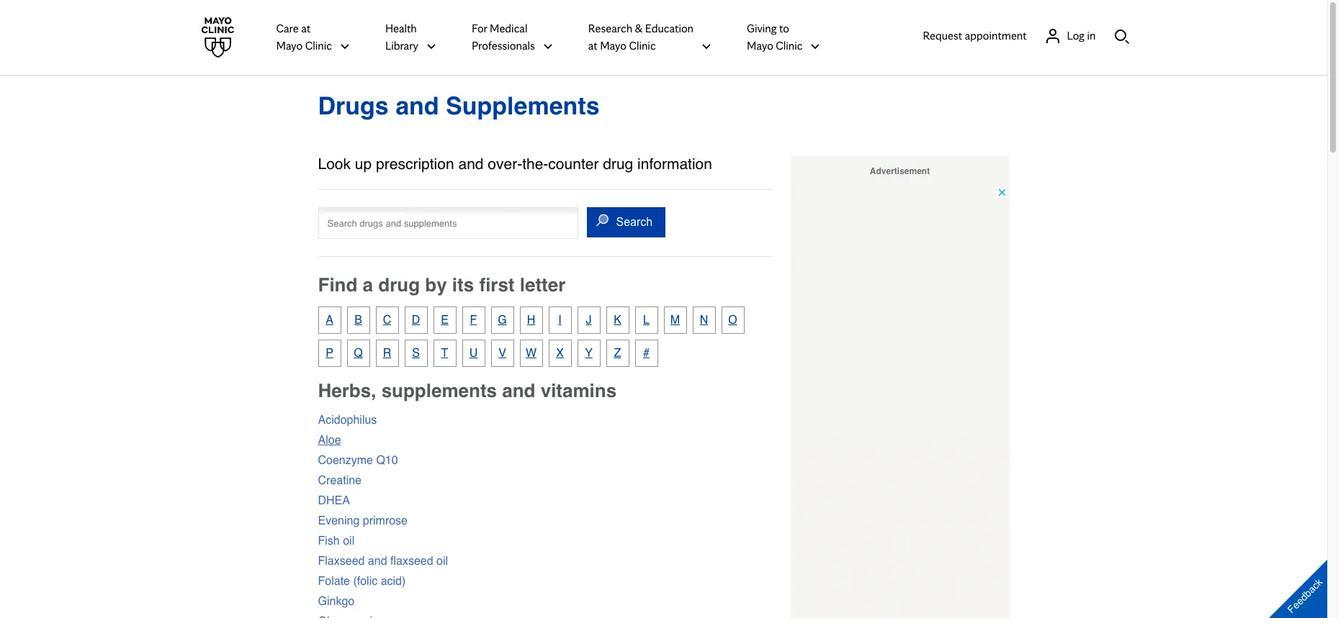 Task type: locate. For each thing, give the bounding box(es) containing it.
request appointment link
[[923, 27, 1027, 44]]

giving to mayo clinic button
[[747, 19, 822, 55]]

research
[[589, 22, 633, 35]]

clinic
[[305, 39, 332, 53], [629, 39, 656, 53], [776, 39, 803, 53]]

clinic inside care at mayo clinic
[[305, 39, 332, 53]]

mayo down the care
[[276, 39, 303, 53]]

mayo inside care at mayo clinic
[[276, 39, 303, 53]]

3 mayo from the left
[[747, 39, 774, 53]]

f link
[[462, 307, 485, 334]]

b link
[[347, 307, 370, 334]]

clinic inside giving to mayo clinic
[[776, 39, 803, 53]]

2 clinic from the left
[[629, 39, 656, 53]]

g link
[[491, 307, 514, 334]]

clinic for care at mayo clinic
[[305, 39, 332, 53]]

0 horizontal spatial clinic
[[305, 39, 332, 53]]

log
[[1068, 28, 1085, 42]]

p link
[[318, 340, 341, 367]]

evening
[[318, 515, 360, 528]]

drug right counter at top
[[603, 156, 634, 173]]

letter
[[520, 275, 566, 296]]

l
[[643, 314, 650, 327]]

j
[[586, 314, 592, 327]]

oil right "fish"
[[343, 535, 355, 548]]

clinic down to
[[776, 39, 803, 53]]

f
[[470, 314, 477, 327]]

d
[[412, 314, 420, 327]]

w link
[[520, 340, 543, 367]]

look up prescription and over-the-counter drug information
[[318, 156, 713, 173]]

r link
[[376, 340, 399, 367]]

2 horizontal spatial clinic
[[776, 39, 803, 53]]

1 horizontal spatial at
[[589, 39, 598, 53]]

care at mayo clinic button
[[276, 19, 351, 55]]

mayo
[[276, 39, 303, 53], [600, 39, 627, 53], [747, 39, 774, 53]]

supplements
[[382, 380, 497, 402]]

medical
[[490, 22, 528, 35]]

a link
[[318, 307, 341, 334]]

t link
[[433, 340, 456, 367]]

drugs and supplements
[[318, 92, 600, 120]]

appointment
[[965, 28, 1027, 42]]

find
[[318, 275, 358, 296]]

Request appointment text field
[[923, 27, 1027, 44]]

for medical professionals button
[[472, 19, 554, 55]]

0 vertical spatial at
[[301, 22, 311, 35]]

1 horizontal spatial oil
[[437, 556, 448, 568]]

u link
[[462, 340, 485, 367]]

main content containing find a drug by its first letter
[[318, 156, 773, 619]]

oil right 'flaxseed'
[[437, 556, 448, 568]]

l link
[[635, 307, 658, 334]]

mayo down giving on the right top of page
[[747, 39, 774, 53]]

r
[[383, 347, 391, 360]]

supplements
[[446, 92, 600, 120]]

1 vertical spatial at
[[589, 39, 598, 53]]

s link
[[405, 340, 428, 367]]

at right the care
[[301, 22, 311, 35]]

y
[[585, 347, 593, 360]]

v
[[499, 347, 506, 360]]

to
[[780, 22, 790, 35]]

aloe link
[[318, 434, 341, 447]]

3 clinic from the left
[[776, 39, 803, 53]]

0 horizontal spatial at
[[301, 22, 311, 35]]

1 clinic from the left
[[305, 39, 332, 53]]

None submit
[[587, 208, 666, 238]]

herbs,
[[318, 380, 376, 402]]

aloe
[[318, 434, 341, 447]]

fish
[[318, 535, 340, 548]]

drug right a in the left of the page
[[378, 275, 420, 296]]

coenzyme q10 link
[[318, 455, 398, 468]]

0 horizontal spatial oil
[[343, 535, 355, 548]]

mayo down research
[[600, 39, 627, 53]]

clinic up drugs
[[305, 39, 332, 53]]

primrose
[[363, 515, 408, 528]]

1 mayo from the left
[[276, 39, 303, 53]]

advertisement region
[[792, 187, 1008, 619]]

creatine link
[[318, 475, 362, 488]]

1 horizontal spatial clinic
[[629, 39, 656, 53]]

o link
[[722, 307, 745, 334]]

h link
[[520, 307, 543, 334]]

herbs, supplements and vitamins
[[318, 380, 617, 402]]

0 horizontal spatial mayo
[[276, 39, 303, 53]]

drugs
[[318, 92, 389, 120]]

vitamins
[[541, 380, 617, 402]]

acid)
[[381, 576, 406, 589]]

at down research
[[589, 39, 598, 53]]

folate (folic acid) link
[[318, 576, 406, 589]]

q link
[[347, 340, 370, 367]]

drugs and supplements link
[[318, 92, 600, 120]]

z link
[[606, 340, 629, 367]]

and
[[396, 92, 439, 120], [459, 156, 484, 173], [502, 380, 536, 402], [368, 556, 387, 568]]

creatine
[[318, 475, 362, 488]]

coenzyme
[[318, 455, 373, 468]]

mayo clinic home page image
[[197, 17, 237, 58]]

health library
[[385, 22, 419, 53]]

0 vertical spatial oil
[[343, 535, 355, 548]]

2 mayo from the left
[[600, 39, 627, 53]]

2 horizontal spatial mayo
[[747, 39, 774, 53]]

Search drugs and supplements text field
[[318, 208, 578, 239]]

i link
[[549, 307, 572, 334]]

1 horizontal spatial mayo
[[600, 39, 627, 53]]

u
[[470, 347, 478, 360]]

d link
[[405, 307, 428, 334]]

at inside research & education at mayo clinic
[[589, 39, 598, 53]]

k
[[614, 314, 622, 327]]

(folic
[[353, 576, 378, 589]]

mayo inside giving to mayo clinic
[[747, 39, 774, 53]]

information
[[638, 156, 713, 173]]

and up (folic
[[368, 556, 387, 568]]

acidophilus
[[318, 414, 377, 427]]

1 vertical spatial drug
[[378, 275, 420, 296]]

k link
[[606, 307, 629, 334]]

clinic down &
[[629, 39, 656, 53]]

the-
[[522, 156, 549, 173]]

1 horizontal spatial drug
[[603, 156, 634, 173]]

h
[[527, 314, 536, 327]]

main content
[[318, 156, 773, 619]]



Task type: describe. For each thing, give the bounding box(es) containing it.
q10
[[376, 455, 398, 468]]

mayo inside research & education at mayo clinic
[[600, 39, 627, 53]]

advertisement
[[870, 166, 930, 177]]

g
[[498, 314, 507, 327]]

b
[[355, 314, 362, 327]]

by
[[425, 275, 447, 296]]

v link
[[491, 340, 514, 367]]

library
[[385, 39, 419, 53]]

log in link
[[1044, 27, 1096, 44]]

mayo for giving to mayo clinic
[[747, 39, 774, 53]]

e link
[[433, 307, 456, 334]]

and up "prescription"
[[396, 92, 439, 120]]

p
[[326, 347, 333, 360]]

a
[[363, 275, 373, 296]]

j link
[[577, 307, 601, 334]]

giving
[[747, 22, 777, 35]]

c link
[[376, 307, 399, 334]]

mayo for care at mayo clinic
[[276, 39, 303, 53]]

Log in text field
[[1068, 27, 1096, 44]]

n link
[[693, 307, 716, 334]]

dhea
[[318, 495, 350, 508]]

for
[[472, 22, 488, 35]]

health library button
[[385, 19, 437, 55]]

i
[[559, 314, 562, 327]]

evening primrose link
[[318, 515, 408, 528]]

a
[[326, 314, 333, 327]]

in
[[1088, 28, 1096, 42]]

counter
[[549, 156, 599, 173]]

flaxseed
[[318, 556, 365, 568]]

and left over- at the top
[[459, 156, 484, 173]]

&
[[635, 22, 643, 35]]

log in
[[1068, 28, 1096, 42]]

#
[[643, 347, 650, 360]]

y link
[[577, 340, 601, 367]]

t
[[441, 347, 448, 360]]

up
[[355, 156, 372, 173]]

and inside acidophilus aloe coenzyme q10 creatine dhea evening primrose fish oil flaxseed and flaxseed oil folate (folic acid) ginkgo
[[368, 556, 387, 568]]

education
[[645, 22, 694, 35]]

over-
[[488, 156, 522, 173]]

its
[[452, 275, 474, 296]]

dhea link
[[318, 495, 350, 508]]

o
[[729, 314, 738, 327]]

fish oil link
[[318, 535, 355, 548]]

ginkgo
[[318, 596, 355, 609]]

e
[[441, 314, 449, 327]]

health
[[385, 22, 417, 35]]

w
[[526, 347, 537, 360]]

acidophilus aloe coenzyme q10 creatine dhea evening primrose fish oil flaxseed and flaxseed oil folate (folic acid) ginkgo
[[318, 414, 448, 609]]

1 vertical spatial oil
[[437, 556, 448, 568]]

clinic for giving to mayo clinic
[[776, 39, 803, 53]]

and down the w
[[502, 380, 536, 402]]

care at mayo clinic
[[276, 22, 332, 53]]

c
[[383, 314, 391, 327]]

feedback
[[1286, 577, 1325, 616]]

request
[[923, 28, 963, 42]]

for medical professionals
[[472, 22, 535, 53]]

s
[[412, 347, 420, 360]]

feedback button
[[1257, 548, 1339, 619]]

n
[[700, 314, 708, 327]]

folate
[[318, 576, 350, 589]]

research & education at mayo clinic button
[[589, 19, 713, 55]]

# link
[[635, 340, 658, 367]]

clinic inside research & education at mayo clinic
[[629, 39, 656, 53]]

first
[[479, 275, 515, 296]]

look
[[318, 156, 351, 173]]

0 vertical spatial drug
[[603, 156, 634, 173]]

giving to mayo clinic
[[747, 22, 803, 53]]

find a drug by its first letter
[[318, 275, 566, 296]]

care
[[276, 22, 299, 35]]

0 horizontal spatial drug
[[378, 275, 420, 296]]

prescription
[[376, 156, 454, 173]]

flaxseed
[[391, 556, 433, 568]]

at inside care at mayo clinic
[[301, 22, 311, 35]]

z
[[614, 347, 621, 360]]

ginkgo link
[[318, 596, 355, 609]]

x
[[556, 347, 564, 360]]

q
[[354, 347, 363, 360]]



Task type: vqa. For each thing, say whether or not it's contained in the screenshot.
rightmost The 1
no



